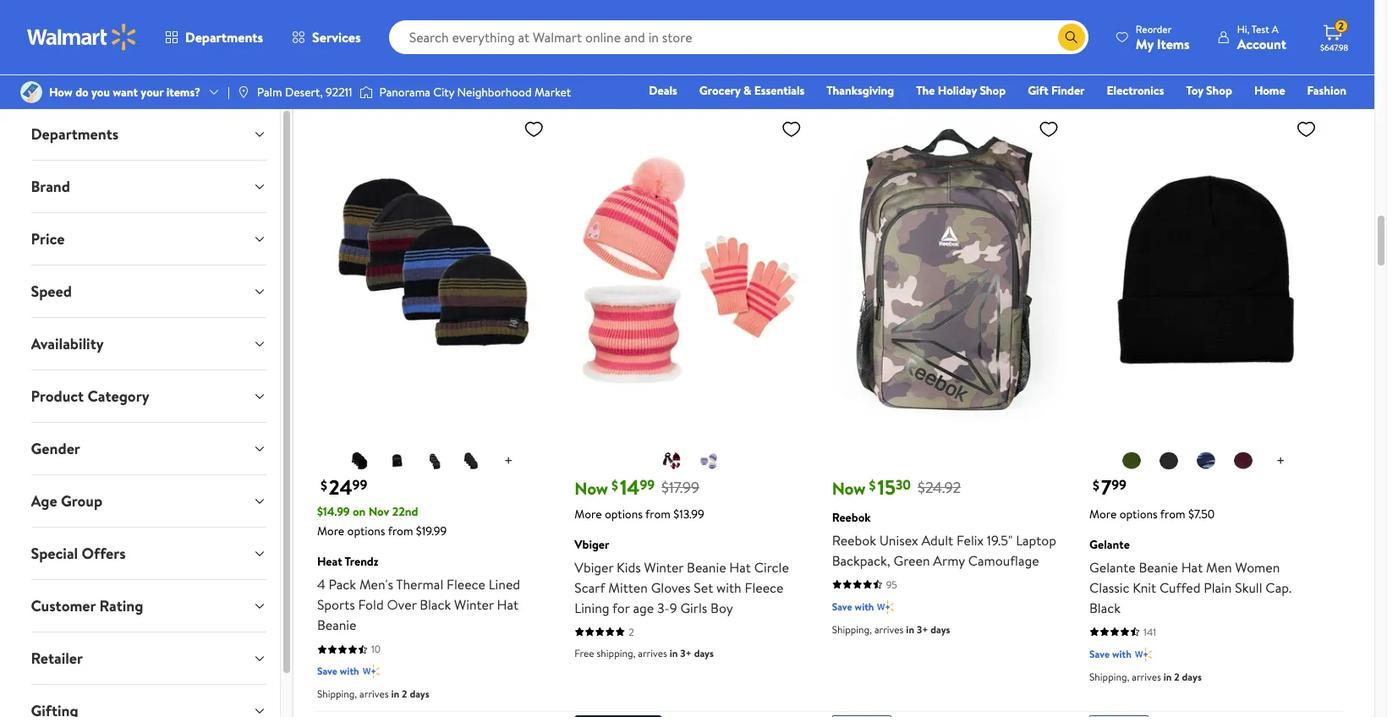 Task type: locate. For each thing, give the bounding box(es) containing it.
product category tab
[[17, 371, 280, 422]]

3+ down girls
[[680, 646, 692, 660]]

laptop
[[1016, 531, 1057, 549]]

15
[[878, 472, 896, 501]]

shipping, arrives in 2 days down walmart plus image
[[317, 687, 429, 701]]

brand tab
[[17, 161, 280, 212]]

toy shop link
[[1179, 81, 1240, 100]]

99 down army green image
[[1112, 475, 1127, 494]]

more down 7
[[1090, 505, 1117, 522]]

+ button right burgundy 'image'
[[1263, 448, 1299, 475]]

92211
[[326, 84, 352, 101]]

1 vertical spatial departments
[[31, 124, 119, 145]]

beanie inside vbiger vbiger kids winter beanie hat circle scarf mitten gloves set with fleece lining for age 3-9 girls boy
[[687, 558, 726, 577]]

market
[[535, 84, 571, 101]]

0 vertical spatial gelante
[[1090, 536, 1130, 553]]

departments up |
[[185, 28, 263, 47]]

save with shipping, arrives in 2 days
[[317, 16, 429, 53]]

search icon image
[[1065, 30, 1078, 44]]

options down $14.99 on nov 22nd
[[347, 523, 385, 540]]

from left the $13.99
[[645, 505, 671, 522]]

1 horizontal spatial from
[[645, 505, 671, 522]]

1 vertical spatial walmart plus image
[[878, 599, 895, 615]]

0 vertical spatial reebok
[[832, 509, 871, 526]]

special
[[31, 543, 78, 564]]

0 horizontal spatial fleece
[[447, 575, 485, 594]]

2 now from the left
[[832, 477, 866, 500]]

 image right |
[[237, 85, 250, 99]]

0 horizontal spatial departments
[[31, 124, 119, 145]]

product category button
[[17, 371, 280, 422]]

0 vertical spatial departments
[[185, 28, 263, 47]]

items
[[1157, 34, 1190, 53]]

more options from $19.99
[[317, 523, 447, 540]]

1 vbiger from the top
[[575, 536, 609, 553]]

1 vertical spatial gelante
[[1090, 558, 1136, 577]]

from inside now $ 14 99 $17.99 more options from $13.99
[[645, 505, 671, 522]]

now $ 15 30 $24.92
[[832, 472, 961, 501]]

+
[[504, 450, 513, 471], [1276, 450, 1285, 471]]

n pink image
[[662, 450, 682, 471]]

99 left $17.99 at the bottom of page
[[640, 475, 655, 494]]

$ left 24 at bottom
[[321, 476, 327, 495]]

0 vertical spatial 4
[[629, 11, 635, 25]]

0 horizontal spatial shipping, arrives in 2 days
[[317, 687, 429, 701]]

0 horizontal spatial shop
[[980, 82, 1006, 99]]

2 shop from the left
[[1206, 82, 1232, 99]]

gift finder link
[[1020, 81, 1093, 100]]

more down $14.99
[[317, 523, 344, 540]]

hat
[[729, 558, 751, 577], [1182, 558, 1203, 577], [497, 596, 519, 614]]

essentials
[[754, 82, 805, 99]]

pack
[[329, 575, 356, 594]]

1 horizontal spatial beanie
[[687, 558, 726, 577]]

now
[[575, 477, 608, 500], [832, 477, 866, 500]]

2 reebok from the top
[[832, 531, 876, 549]]

burgundy image
[[1233, 450, 1254, 471]]

+ right burgundy 'image'
[[1276, 450, 1285, 471]]

0 horizontal spatial hat
[[497, 596, 519, 614]]

$ left 14
[[612, 476, 618, 495]]

in inside save with shipping, arrives in 2 days
[[391, 38, 399, 53]]

1 horizontal spatial 3+
[[917, 622, 928, 637]]

1 horizontal spatial 4
[[629, 11, 635, 25]]

a
[[1272, 22, 1279, 36]]

style 3 image
[[424, 450, 444, 471]]

$19.99
[[416, 523, 447, 540]]

0 horizontal spatial black
[[420, 596, 451, 614]]

now left 14
[[575, 477, 608, 500]]

availability
[[31, 333, 104, 354]]

plain
[[1204, 578, 1232, 597]]

0 horizontal spatial 99
[[352, 475, 367, 494]]

arrives right shipping,
[[638, 646, 667, 660]]

0 horizontal spatial + button
[[490, 448, 527, 475]]

1 horizontal spatial hat
[[729, 558, 751, 577]]

gift
[[1028, 82, 1049, 99]]

items?
[[166, 84, 200, 101]]

beanie up knit
[[1139, 558, 1178, 577]]

+ right "style 4" icon
[[504, 450, 513, 471]]

black
[[420, 596, 451, 614], [1090, 599, 1121, 617]]

+ button
[[490, 448, 527, 475], [1263, 448, 1299, 475]]

departments inside dropdown button
[[31, 124, 119, 145]]

one
[[1217, 106, 1242, 123]]

black inside gelante gelante beanie hat men women classic knit cuffed plain skull cap. black
[[1090, 599, 1121, 617]]

0 vertical spatial shipping, arrives in 2 days
[[1090, 670, 1202, 684]]

4 $ from the left
[[1093, 476, 1100, 495]]

+ button for 7
[[1263, 448, 1299, 475]]

1 horizontal spatial + button
[[1263, 448, 1299, 475]]

shop inside toy shop link
[[1206, 82, 1232, 99]]

2 + from the left
[[1276, 450, 1285, 471]]

grocery
[[699, 82, 741, 99]]

2 horizontal spatial 99
[[1112, 475, 1127, 494]]

3 99 from the left
[[1112, 475, 1127, 494]]

$ left 15
[[869, 476, 876, 495]]

99 for 24
[[352, 475, 367, 494]]

gelante
[[1090, 536, 1130, 553], [1090, 558, 1136, 577]]

how do you want your items?
[[49, 84, 200, 101]]

men's
[[359, 575, 393, 594]]

0 horizontal spatial options
[[347, 523, 385, 540]]

sports
[[317, 596, 355, 614]]

0 horizontal spatial 4
[[317, 575, 325, 594]]

special offers
[[31, 543, 126, 564]]

hat left 'circle'
[[729, 558, 751, 577]]

more up scarf
[[575, 505, 602, 522]]

$7.50
[[1189, 505, 1215, 522]]

winter
[[644, 558, 684, 577], [454, 596, 494, 614]]

1 vertical spatial 4
[[317, 575, 325, 594]]

2
[[1339, 19, 1344, 33], [402, 38, 407, 53], [629, 625, 634, 639], [1174, 670, 1180, 684], [402, 687, 407, 701]]

now inside "now $ 15 30 $24.92"
[[832, 477, 866, 500]]

0 vertical spatial 3+
[[917, 622, 928, 637]]

1 vertical spatial reebok
[[832, 531, 876, 549]]

registry
[[1152, 106, 1195, 123]]

$14.99 on nov 22nd
[[317, 503, 418, 520]]

1 horizontal spatial walmart plus image
[[878, 599, 895, 615]]

winter inside the heat trendz 4 pack men's thermal fleece lined sports fold over black winter hat beanie
[[454, 596, 494, 614]]

1 + button from the left
[[490, 448, 527, 475]]

reebok reebok unisex adult felix 19.5" laptop backpack, green army camouflage
[[832, 509, 1057, 570]]

options for $14.99 on nov 22nd
[[347, 523, 385, 540]]

backpack,
[[832, 551, 891, 570]]

0 vertical spatial walmart plus image
[[620, 32, 637, 49]]

camouflage
[[968, 551, 1039, 570]]

1 horizontal spatial  image
[[237, 85, 250, 99]]

options down 14
[[605, 505, 643, 522]]

0 horizontal spatial more
[[317, 523, 344, 540]]

multicolor image
[[349, 450, 369, 471]]

1 horizontal spatial 99
[[640, 475, 655, 494]]

1 horizontal spatial winter
[[644, 558, 684, 577]]

customer
[[31, 596, 96, 617]]

3+ down green
[[917, 622, 928, 637]]

beanie down sports
[[317, 616, 356, 634]]

1 horizontal spatial now
[[832, 477, 866, 500]]

 image
[[20, 81, 42, 103], [237, 85, 250, 99]]

fleece down 'circle'
[[745, 578, 784, 597]]

0 vertical spatial winter
[[644, 558, 684, 577]]

+ for $14.99 on nov 22nd
[[504, 450, 513, 471]]

1 99 from the left
[[352, 475, 367, 494]]

+ button right "style 4" icon
[[490, 448, 527, 475]]

options down $ 7 99
[[1120, 505, 1158, 522]]

walmart+ link
[[1289, 105, 1354, 124]]

fleece inside vbiger vbiger kids winter beanie hat circle scarf mitten gloves set with fleece lining for age 3-9 girls boy
[[745, 578, 784, 597]]

hat inside gelante gelante beanie hat men women classic knit cuffed plain skull cap. black
[[1182, 558, 1203, 577]]

shop inside the holiday shop link
[[980, 82, 1006, 99]]

holiday
[[938, 82, 977, 99]]

$ inside $ 7 99
[[1093, 476, 1100, 495]]

more inside now $ 14 99 $17.99 more options from $13.99
[[575, 505, 602, 522]]

2 horizontal spatial more
[[1090, 505, 1117, 522]]

beanie up set
[[687, 558, 726, 577]]

style 2 image
[[386, 450, 407, 471]]

black inside the heat trendz 4 pack men's thermal fleece lined sports fold over black winter hat beanie
[[420, 596, 451, 614]]

1 gelante from the top
[[1090, 536, 1130, 553]]

0 horizontal spatial now
[[575, 477, 608, 500]]

options inside now $ 14 99 $17.99 more options from $13.99
[[605, 505, 643, 522]]

0 horizontal spatial  image
[[20, 81, 42, 103]]

tab
[[17, 685, 280, 717]]

19.5"
[[987, 531, 1013, 549]]

shipping, arrives in 2 days
[[1090, 670, 1202, 684], [317, 687, 429, 701]]

$
[[321, 476, 327, 495], [612, 476, 618, 495], [869, 476, 876, 495], [1093, 476, 1100, 495]]

Search search field
[[389, 20, 1089, 54]]

2 horizontal spatial hat
[[1182, 558, 1203, 577]]

2 horizontal spatial from
[[1160, 505, 1186, 522]]

with inside save with shipping, arrives in 2 days
[[340, 16, 359, 30]]

cuffed
[[1160, 578, 1201, 597]]

now for 15
[[832, 477, 866, 500]]

black down thermal
[[420, 596, 451, 614]]

2 vertical spatial walmart plus image
[[1135, 646, 1152, 663]]

black down "classic"
[[1090, 599, 1121, 617]]

shipping,
[[317, 38, 357, 53], [832, 622, 872, 637], [1090, 670, 1130, 684], [317, 687, 357, 701]]

save
[[317, 16, 337, 30], [575, 33, 595, 47], [832, 599, 852, 614], [1090, 647, 1110, 661], [317, 664, 337, 678]]

knit
[[1133, 578, 1156, 597]]

4
[[629, 11, 635, 25], [317, 575, 325, 594]]

departments down do
[[31, 124, 119, 145]]

desert,
[[285, 84, 323, 101]]

 image left how
[[20, 81, 42, 103]]

category
[[87, 386, 149, 407]]

special offers tab
[[17, 528, 280, 579]]

winter up gloves
[[644, 558, 684, 577]]

0 horizontal spatial +
[[504, 450, 513, 471]]

1 $ from the left
[[321, 476, 327, 495]]

2 $ from the left
[[612, 476, 618, 495]]

arrives
[[360, 38, 389, 53], [875, 622, 904, 637], [638, 646, 667, 660], [1132, 670, 1161, 684], [360, 687, 389, 701]]

0 horizontal spatial beanie
[[317, 616, 356, 634]]

0 vertical spatial vbiger
[[575, 536, 609, 553]]

2 inside 2 $647.98
[[1339, 19, 1344, 33]]

2 99 from the left
[[640, 475, 655, 494]]

shipping, arrives in 2 days down 141
[[1090, 670, 1202, 684]]

walmart plus image
[[620, 32, 637, 49], [878, 599, 895, 615], [1135, 646, 1152, 663]]

2 horizontal spatial options
[[1120, 505, 1158, 522]]

availability button
[[17, 318, 280, 370]]

gender
[[31, 438, 80, 459]]

deals
[[649, 82, 677, 99]]

departments
[[185, 28, 263, 47], [31, 124, 119, 145]]

3 $ from the left
[[869, 476, 876, 495]]

$ inside $ 24 99
[[321, 476, 327, 495]]

retailer button
[[17, 633, 280, 684]]

1 vertical spatial shipping, arrives in 2 days
[[317, 687, 429, 701]]

shop right holiday
[[980, 82, 1006, 99]]

1 vertical spatial winter
[[454, 596, 494, 614]]

retailer tab
[[17, 633, 280, 684]]

free shipping, arrives in 3+ days
[[575, 646, 714, 660]]

0 horizontal spatial from
[[388, 523, 413, 540]]

1 now from the left
[[575, 477, 608, 500]]

shop right toy
[[1206, 82, 1232, 99]]

arrives inside save with shipping, arrives in 2 days
[[360, 38, 389, 53]]

fleece inside the heat trendz 4 pack men's thermal fleece lined sports fold over black winter hat beanie
[[447, 575, 485, 594]]

from left $7.50
[[1160, 505, 1186, 522]]

more options from $7.50
[[1090, 505, 1215, 522]]

arrives up access
[[360, 38, 389, 53]]

shipping,
[[597, 646, 636, 660]]

22nd
[[392, 503, 418, 520]]

1 vertical spatial 3+
[[680, 646, 692, 660]]

4 inside the heat trendz 4 pack men's thermal fleece lined sports fold over black winter hat beanie
[[317, 575, 325, 594]]

99 inside $ 7 99
[[1112, 475, 1127, 494]]

the
[[916, 82, 935, 99]]

1 + from the left
[[504, 450, 513, 471]]

thanksgiving link
[[819, 81, 902, 100]]

 image
[[359, 84, 373, 101]]

2 horizontal spatial beanie
[[1139, 558, 1178, 577]]

2 $647.98
[[1320, 19, 1349, 53]]

now left 15
[[832, 477, 866, 500]]

1 horizontal spatial +
[[1276, 450, 1285, 471]]

finder
[[1051, 82, 1085, 99]]

want
[[113, 84, 138, 101]]

1 horizontal spatial shop
[[1206, 82, 1232, 99]]

1
[[886, 11, 890, 25]]

1 horizontal spatial shipping, arrives in 2 days
[[1090, 670, 1202, 684]]

2 + button from the left
[[1263, 448, 1299, 475]]

2 vbiger from the top
[[575, 558, 614, 577]]

1 horizontal spatial departments
[[185, 28, 263, 47]]

1 horizontal spatial fleece
[[745, 578, 784, 597]]

99 down 'multicolor' icon
[[352, 475, 367, 494]]

141
[[1144, 625, 1156, 639]]

shop
[[980, 82, 1006, 99], [1206, 82, 1232, 99]]

with
[[340, 16, 359, 30], [597, 33, 617, 47], [717, 578, 742, 597], [855, 599, 874, 614], [1112, 647, 1132, 661], [340, 664, 359, 678]]

99 inside $ 24 99
[[352, 475, 367, 494]]

days
[[410, 38, 429, 53], [931, 622, 950, 637], [694, 646, 714, 660], [1182, 670, 1202, 684], [410, 687, 429, 701]]

hat down lined
[[497, 596, 519, 614]]

0 horizontal spatial winter
[[454, 596, 494, 614]]

hat up cuffed on the bottom right of page
[[1182, 558, 1203, 577]]

1 horizontal spatial options
[[605, 505, 643, 522]]

1 horizontal spatial more
[[575, 505, 602, 522]]

2 gelante from the top
[[1090, 558, 1136, 577]]

$ left 7
[[1093, 476, 1100, 495]]

1 horizontal spatial black
[[1090, 599, 1121, 617]]

fleece left lined
[[447, 575, 485, 594]]

group
[[61, 491, 102, 512]]

now inside now $ 14 99 $17.99 more options from $13.99
[[575, 477, 608, 500]]

1 vertical spatial vbiger
[[575, 558, 614, 577]]

1 shop from the left
[[980, 82, 1006, 99]]

from down 22nd at bottom
[[388, 523, 413, 540]]

winter down lined
[[454, 596, 494, 614]]



Task type: vqa. For each thing, say whether or not it's contained in the screenshot.
$187.37
no



Task type: describe. For each thing, give the bounding box(es) containing it.
nov
[[369, 503, 389, 520]]

arrives down 95
[[875, 622, 904, 637]]

vbiger vbiger kids winter beanie hat circle scarf mitten gloves set with fleece lining for age 3-9 girls boy
[[575, 536, 789, 617]]

arrives down 141
[[1132, 670, 1161, 684]]

hat inside the heat trendz 4 pack men's thermal fleece lined sports fold over black winter hat beanie
[[497, 596, 519, 614]]

unisex
[[880, 531, 918, 549]]

sky blue image
[[699, 450, 719, 471]]

30
[[896, 475, 911, 494]]

speed tab
[[17, 266, 280, 317]]

on
[[353, 503, 366, 520]]

3-
[[657, 599, 670, 617]]

one debit link
[[1209, 105, 1282, 124]]

price tab
[[17, 213, 280, 265]]

beanie inside the heat trendz 4 pack men's thermal fleece lined sports fold over black winter hat beanie
[[317, 616, 356, 634]]

how
[[49, 84, 73, 101]]

10
[[371, 642, 381, 656]]

0 horizontal spatial 3+
[[680, 646, 692, 660]]

shipping, arrives in 2 days for 7
[[1090, 670, 1202, 684]]

home link
[[1247, 81, 1293, 100]]

fashion registry
[[1152, 82, 1347, 123]]

blue camo image
[[1196, 450, 1216, 471]]

electronics
[[1107, 82, 1164, 99]]

panorama
[[379, 84, 430, 101]]

add to favorites list, 4 pack men's thermal fleece lined sports fold over black winter hat beanie image
[[524, 118, 544, 140]]

7
[[1101, 472, 1112, 501]]

$647.98
[[1320, 41, 1349, 53]]

price button
[[17, 213, 280, 265]]

free
[[575, 646, 594, 660]]

options for 7
[[1120, 505, 1158, 522]]

with inside vbiger vbiger kids winter beanie hat circle scarf mitten gloves set with fleece lining for age 3-9 girls boy
[[717, 578, 742, 597]]

city
[[433, 84, 454, 101]]

fashion
[[1307, 82, 1347, 99]]

customer rating tab
[[17, 580, 280, 632]]

brand button
[[17, 161, 280, 212]]

army green image
[[1122, 450, 1142, 471]]

24
[[329, 472, 352, 501]]

lining
[[575, 599, 610, 617]]

grocery & essentials
[[699, 82, 805, 99]]

style 4 image
[[461, 450, 481, 471]]

4 pack men's thermal fleece lined sports fold over black winter hat beanie image
[[317, 112, 551, 428]]

$17.99
[[662, 477, 699, 499]]

early access
[[341, 87, 394, 101]]

do
[[75, 84, 89, 101]]

panorama city neighborhood market
[[379, 84, 571, 101]]

walmart+
[[1296, 106, 1347, 123]]

+ button for $14.99 on nov 22nd
[[490, 448, 527, 475]]

heat trendz 4 pack men's thermal fleece lined sports fold over black winter hat beanie
[[317, 553, 520, 634]]

age
[[633, 599, 654, 617]]

0 horizontal spatial walmart plus image
[[620, 32, 637, 49]]

gender tab
[[17, 423, 280, 475]]

add to favorites list, gelante beanie hat men women classic knit cuffed plain skull cap. black image
[[1296, 118, 1317, 140]]

black image
[[1159, 450, 1179, 471]]

|
[[228, 84, 230, 101]]

95
[[886, 577, 897, 592]]

$13.99
[[674, 505, 705, 522]]

winter inside vbiger vbiger kids winter beanie hat circle scarf mitten gloves set with fleece lining for age 3-9 girls boy
[[644, 558, 684, 577]]

grocery & essentials link
[[692, 81, 812, 100]]

vbiger kids winter beanie hat circle scarf mitten gloves set with fleece lining for age 3-9 girls boy image
[[575, 112, 808, 428]]

toy shop
[[1186, 82, 1232, 99]]

age group tab
[[17, 475, 280, 527]]

one debit
[[1217, 106, 1274, 123]]

retailer
[[31, 648, 83, 669]]

deals link
[[642, 81, 685, 100]]

2 inside save with shipping, arrives in 2 days
[[402, 38, 407, 53]]

 image for how
[[20, 81, 42, 103]]

age
[[31, 491, 57, 512]]

walmart plus image
[[363, 663, 380, 680]]

palm
[[257, 84, 282, 101]]

beanie inside gelante gelante beanie hat men women classic knit cuffed plain skull cap. black
[[1139, 558, 1178, 577]]

$ inside "now $ 15 30 $24.92"
[[869, 476, 876, 495]]

days inside save with shipping, arrives in 2 days
[[410, 38, 429, 53]]

+ for 7
[[1276, 450, 1285, 471]]

services
[[312, 28, 361, 47]]

reorder my items
[[1136, 22, 1190, 53]]

2 horizontal spatial walmart plus image
[[1135, 646, 1152, 663]]

add to favorites list, reebok unisex adult felix 19.5" laptop backpack, green army camouflage image
[[1039, 118, 1059, 140]]

shipping, arrives in 2 days for $14.99 on nov 22nd
[[317, 687, 429, 701]]

arrives down walmart plus image
[[360, 687, 389, 701]]

brand
[[31, 176, 70, 197]]

hat inside vbiger vbiger kids winter beanie hat circle scarf mitten gloves set with fleece lining for age 3-9 girls boy
[[729, 558, 751, 577]]

gelante gelante beanie hat men women classic knit cuffed plain skull cap. black
[[1090, 536, 1292, 617]]

availability tab
[[17, 318, 280, 370]]

age group
[[31, 491, 102, 512]]

girls
[[680, 599, 707, 617]]

felix
[[957, 531, 984, 549]]

$24.92
[[918, 477, 961, 499]]

$ inside now $ 14 99 $17.99 more options from $13.99
[[612, 476, 618, 495]]

hi,
[[1237, 22, 1250, 36]]

electronics link
[[1099, 81, 1172, 100]]

more for 7
[[1090, 505, 1117, 522]]

1 reebok from the top
[[832, 509, 871, 526]]

product category
[[31, 386, 149, 407]]

you
[[91, 84, 110, 101]]

for
[[613, 599, 630, 617]]

walmart image
[[27, 24, 137, 51]]

departments tab
[[17, 108, 280, 160]]

reebok unisex adult felix 19.5" laptop backpack, green army camouflage image
[[832, 112, 1066, 428]]

access
[[365, 87, 394, 101]]

 image for palm
[[237, 85, 250, 99]]

gelante beanie hat men women classic knit cuffed plain skull cap. black image
[[1090, 112, 1323, 428]]

gloves
[[651, 578, 691, 597]]

99 inside now $ 14 99 $17.99 more options from $13.99
[[640, 475, 655, 494]]

lined
[[489, 575, 520, 594]]

women
[[1235, 558, 1280, 577]]

departments button
[[17, 108, 280, 160]]

set
[[694, 578, 713, 597]]

cap.
[[1266, 578, 1292, 597]]

account
[[1237, 34, 1287, 53]]

departments inside popup button
[[185, 28, 263, 47]]

save inside save with shipping, arrives in 2 days
[[317, 16, 337, 30]]

more for $14.99 on nov 22nd
[[317, 523, 344, 540]]

thermal
[[396, 575, 443, 594]]

fashion link
[[1300, 81, 1354, 100]]

thanksgiving
[[827, 82, 894, 99]]

gift finder
[[1028, 82, 1085, 99]]

customer rating button
[[17, 580, 280, 632]]

now $ 14 99 $17.99 more options from $13.99
[[575, 472, 705, 522]]

from for $14.99 on nov 22nd
[[388, 523, 413, 540]]

rating
[[99, 596, 143, 617]]

scarf
[[575, 578, 605, 597]]

add to favorites list, vbiger kids winter beanie hat circle scarf mitten gloves set with fleece lining for age 3-9 girls boy image
[[781, 118, 802, 140]]

Walmart Site-Wide search field
[[389, 20, 1089, 54]]

shipping, inside save with shipping, arrives in 2 days
[[317, 38, 357, 53]]

from for 7
[[1160, 505, 1186, 522]]

the holiday shop
[[916, 82, 1006, 99]]

your
[[141, 84, 164, 101]]

fold
[[358, 596, 384, 614]]

99 for 7
[[1112, 475, 1127, 494]]

speed button
[[17, 266, 280, 317]]

toy
[[1186, 82, 1204, 99]]

skull
[[1235, 578, 1263, 597]]

services button
[[278, 17, 375, 58]]

now for 14
[[575, 477, 608, 500]]

$14.99
[[317, 503, 350, 520]]



